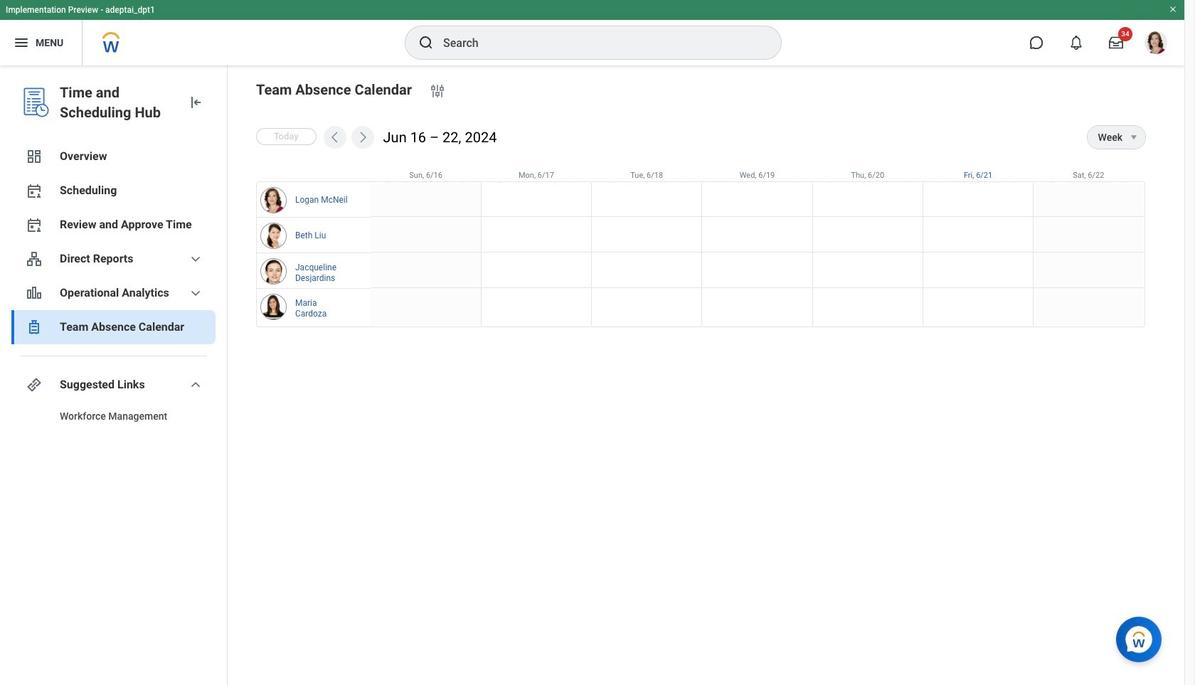 Task type: vqa. For each thing, say whether or not it's contained in the screenshot.
Menu dropdown button
no



Task type: describe. For each thing, give the bounding box(es) containing it.
transformation import image
[[187, 94, 204, 111]]

justify image
[[13, 34, 30, 51]]

calendar user solid image
[[26, 216, 43, 233]]

chevron right image
[[355, 130, 370, 144]]

inbox large image
[[1109, 36, 1123, 50]]

change selection image
[[429, 83, 446, 100]]

chart image
[[26, 285, 43, 302]]

view team image
[[26, 250, 43, 268]]

caret down image
[[1126, 132, 1143, 143]]

calendar user solid image
[[26, 182, 43, 199]]

search image
[[418, 34, 435, 51]]

notifications large image
[[1069, 36, 1084, 50]]

navigation pane region
[[0, 65, 228, 685]]



Task type: locate. For each thing, give the bounding box(es) containing it.
profile logan mcneil image
[[1145, 31, 1168, 57]]

close environment banner image
[[1169, 5, 1177, 14]]

Search Workday  search field
[[443, 27, 752, 58]]

time and scheduling hub element
[[60, 83, 176, 122]]

banner
[[0, 0, 1185, 65]]

dashboard image
[[26, 148, 43, 165]]

chevron left image
[[328, 130, 342, 144]]

link image
[[26, 376, 43, 393]]

chevron down small image
[[187, 376, 204, 393]]

task timeoff image
[[26, 319, 43, 336]]



